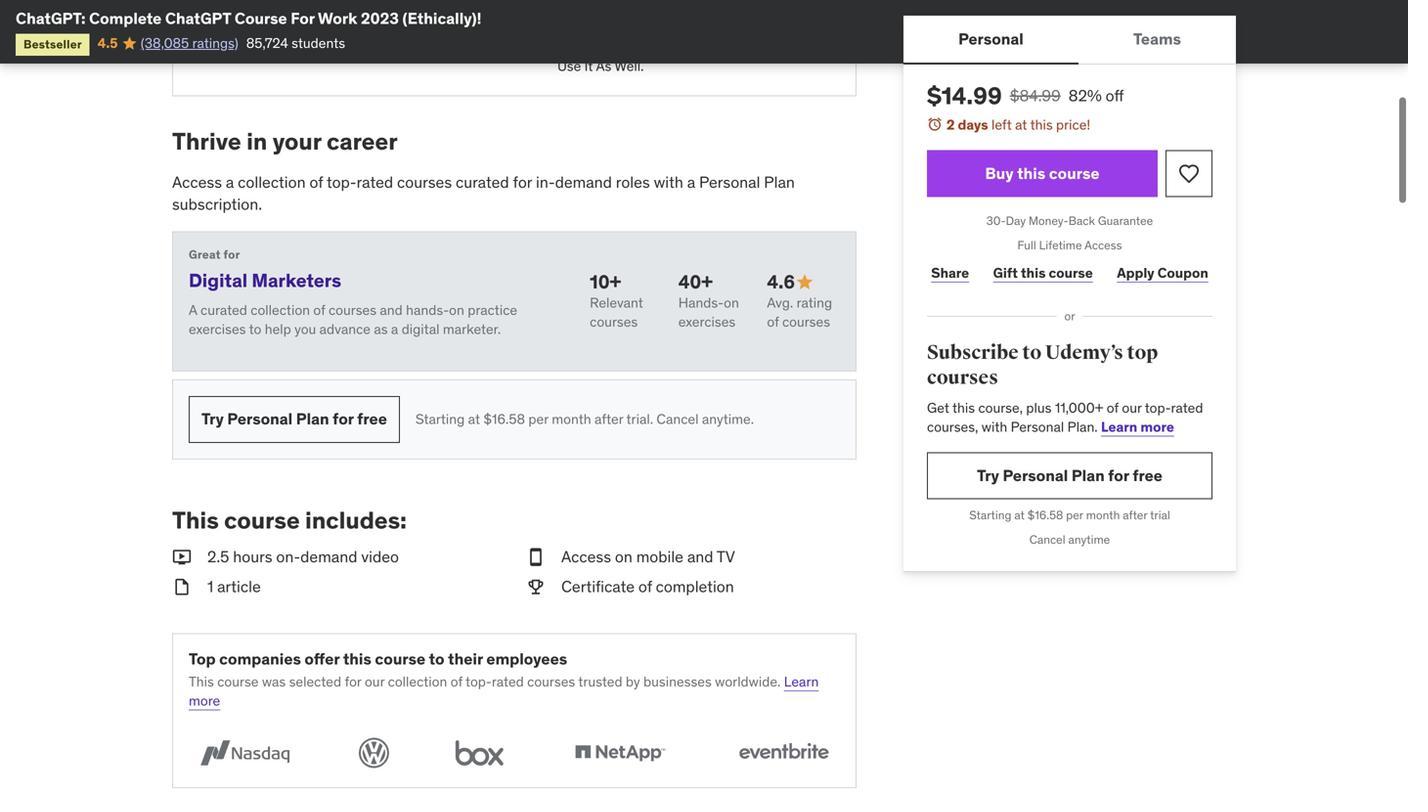 Task type: locate. For each thing, give the bounding box(es) containing it.
access a collection of top-rated courses curated for in-demand roles with a personal plan subscription.
[[172, 172, 795, 214]]

1 horizontal spatial access
[[562, 547, 611, 567]]

2 vertical spatial access
[[562, 547, 611, 567]]

0 horizontal spatial access
[[172, 172, 222, 192]]

xsmall image
[[197, 19, 212, 38]]

2 small image from the left
[[526, 576, 546, 598]]

after inside starting at $16.58 per month after trial cancel anytime
[[1123, 508, 1148, 523]]

try inside thrive in your career element
[[202, 409, 224, 429]]

access down back
[[1085, 238, 1123, 253]]

0 horizontal spatial cancel
[[657, 410, 699, 428]]

0 horizontal spatial chatgpt
[[165, 8, 231, 28]]

2.5
[[207, 547, 229, 567]]

0 vertical spatial rated
[[357, 172, 393, 192]]

personal button
[[904, 16, 1079, 63]]

per
[[529, 410, 549, 428], [1067, 508, 1084, 523]]

teams button
[[1079, 16, 1237, 63]]

to left 'their'
[[429, 649, 445, 669]]

limit.
[[421, 38, 455, 56]]

plus
[[1027, 399, 1052, 417]]

rated
[[357, 172, 393, 192], [1172, 399, 1204, 417], [492, 673, 524, 691]]

0 vertical spatial try personal plan for free
[[202, 409, 387, 429]]

1 vertical spatial you
[[769, 38, 792, 56]]

after left the trial.
[[595, 410, 624, 428]]

2
[[947, 116, 955, 134]]

0 vertical spatial starting
[[416, 410, 465, 428]]

1 horizontal spatial ways
[[734, 38, 766, 56]]

1 vertical spatial learn
[[784, 673, 819, 691]]

top companies offer this course to their employees
[[189, 649, 568, 669]]

2 horizontal spatial rated
[[1172, 399, 1204, 417]]

0 horizontal spatial month
[[552, 410, 592, 428]]

access for access a collection of top-rated courses curated for in-demand roles with a personal plan subscription.
[[172, 172, 222, 192]]

month
[[552, 410, 592, 428], [1087, 508, 1121, 523]]

1 vertical spatial try
[[977, 466, 1000, 486]]

of down your in the top left of the page
[[310, 172, 323, 192]]

0 horizontal spatial demand
[[300, 547, 358, 567]]

our down top companies offer this course to their employees at the bottom
[[365, 673, 385, 691]]

0 vertical spatial curated
[[456, 172, 509, 192]]

can
[[712, 19, 736, 37], [795, 38, 820, 56]]

0 horizontal spatial rated
[[357, 172, 393, 192]]

1 horizontal spatial learn more link
[[1102, 418, 1175, 436]]

practice
[[468, 301, 518, 319]]

personal up $14.99
[[959, 29, 1024, 49]]

courses down "relevant"
[[590, 313, 638, 331]]

0 horizontal spatial can
[[712, 19, 736, 37]]

0 horizontal spatial try personal plan for free link
[[189, 396, 400, 443]]

1 horizontal spatial after
[[1123, 508, 1148, 523]]

digital
[[402, 321, 440, 338]]

collection for selected
[[388, 673, 447, 691]]

and left tv
[[688, 547, 714, 567]]

2 days left at this price!
[[947, 116, 1091, 134]]

month up anytime
[[1087, 508, 1121, 523]]

1 horizontal spatial learn
[[1102, 418, 1138, 436]]

this for this course includes:
[[172, 506, 219, 535]]

1 horizontal spatial per
[[1067, 508, 1084, 523]]

1 vertical spatial per
[[1067, 508, 1084, 523]]

ways up some
[[651, 19, 683, 37]]

businesses
[[644, 673, 712, 691]]

0 vertical spatial try
[[202, 409, 224, 429]]

digital
[[189, 269, 248, 292]]

tab list
[[904, 16, 1237, 65]]

top- inside get this course, plus 11,000+ of our top-rated courses, with personal plan.
[[1145, 399, 1172, 417]]

as
[[374, 321, 388, 338]]

exercises down the hands-
[[679, 313, 736, 331]]

this for buy
[[1018, 163, 1046, 183]]

to
[[249, 321, 262, 338], [1023, 341, 1042, 365], [429, 649, 445, 669]]

2 vertical spatial collection
[[388, 673, 447, 691]]

tab list containing personal
[[904, 16, 1237, 65]]

collection
[[238, 172, 306, 192], [251, 301, 310, 319], [388, 673, 447, 691]]

hands-
[[406, 301, 449, 319]]

cancel inside starting at $16.58 per month after trial cancel anytime
[[1030, 532, 1066, 547]]

1 horizontal spatial to
[[429, 649, 445, 669]]

1 horizontal spatial month
[[1087, 508, 1121, 523]]

top- down career
[[327, 172, 357, 192]]

1 horizontal spatial work
[[574, 38, 606, 56]]

cancel inside thrive in your career element
[[657, 410, 699, 428]]

buy
[[986, 163, 1014, 183]]

companies
[[219, 649, 301, 669]]

for inside access a collection of top-rated courses curated for in-demand roles with a personal plan subscription.
[[513, 172, 532, 192]]

access up certificate
[[562, 547, 611, 567]]

to
[[313, 19, 327, 37]]

skills
[[228, 38, 261, 56]]

1 small image from the left
[[172, 576, 192, 598]]

0 horizontal spatial work
[[318, 8, 358, 28]]

1 horizontal spatial try personal plan for free link
[[927, 452, 1213, 499]]

at inside thrive in your career element
[[468, 410, 480, 428]]

per for trial
[[1067, 508, 1084, 523]]

try personal plan for free
[[202, 409, 387, 429], [977, 466, 1163, 486]]

for left in- at the top of the page
[[513, 172, 532, 192]]

this up courses,
[[953, 399, 975, 417]]

learn inside learn more
[[784, 673, 819, 691]]

0 horizontal spatial learn more
[[189, 673, 819, 710]]

curated left in- at the top of the page
[[456, 172, 509, 192]]

1 horizontal spatial free
[[1133, 466, 1163, 486]]

0 vertical spatial top-
[[327, 172, 357, 192]]

work up it on the top left of page
[[574, 38, 606, 56]]

try personal plan for free link down you
[[189, 396, 400, 443]]

courses up advance on the top
[[329, 301, 377, 319]]

access inside access a collection of top-rated courses curated for in-demand roles with a personal plan subscription.
[[172, 172, 222, 192]]

and up as
[[380, 301, 403, 319]]

certificate
[[562, 577, 635, 597]]

cancel left anytime
[[1030, 532, 1066, 547]]

small image left 1
[[172, 576, 192, 598]]

0 vertical spatial access
[[172, 172, 222, 192]]

0 horizontal spatial after
[[595, 410, 624, 428]]

1 vertical spatial to
[[1023, 341, 1042, 365]]

0 vertical spatial demand
[[555, 172, 612, 192]]

this inside get this course, plus 11,000+ of our top-rated courses, with personal plan.
[[953, 399, 975, 417]]

to inside the subscribe to udemy's top courses
[[1023, 341, 1042, 365]]

small image inside thrive in your career element
[[795, 272, 815, 292]]

personal inside get this course, plus 11,000+ of our top-rated courses, with personal plan.
[[1011, 418, 1065, 436]]

starting inside thrive in your career element
[[416, 410, 465, 428]]

learn more link down employees
[[189, 673, 819, 710]]

after
[[595, 410, 624, 428], [1123, 508, 1148, 523]]

month inside starting at $16.58 per month after trial cancel anytime
[[1087, 508, 1121, 523]]

try personal plan for free down you
[[202, 409, 387, 429]]

this right buy
[[1018, 163, 1046, 183]]

for right great
[[224, 247, 240, 262]]

this right offer
[[343, 649, 372, 669]]

after inside thrive in your career element
[[595, 410, 624, 428]]

our inside get this course, plus 11,000+ of our top-rated courses, with personal plan.
[[1122, 399, 1142, 417]]

bestseller
[[23, 37, 82, 52]]

0 horizontal spatial $16.58
[[484, 410, 525, 428]]

gift this course
[[994, 264, 1094, 282]]

this inside button
[[1018, 163, 1046, 183]]

small image for certificate
[[526, 576, 546, 598]]

your
[[273, 127, 322, 156]]

0 horizontal spatial free
[[357, 409, 387, 429]]

a right roles
[[688, 172, 696, 192]]

their
[[448, 649, 483, 669]]

collection down thrive in your career on the top left of the page
[[238, 172, 306, 192]]

1 horizontal spatial plan
[[764, 172, 795, 192]]

this down the $84.99 at the right
[[1031, 116, 1053, 134]]

0 horizontal spatial per
[[529, 410, 549, 428]]

$16.58 inside starting at $16.58 per month after trial cancel anytime
[[1028, 508, 1064, 523]]

box image
[[447, 734, 513, 772]]

small image for 1
[[172, 576, 192, 598]]

udemy's
[[1046, 341, 1124, 365]]

courses inside the subscribe to udemy's top courses
[[927, 366, 999, 390]]

and inside 'great for digital marketers a curated collection of courses and hands-on practice exercises to help you advance as a digital marketer.'
[[380, 301, 403, 319]]

courses down rating
[[783, 313, 831, 331]]

advance
[[320, 321, 371, 338]]

$16.58
[[484, 410, 525, 428], [1028, 508, 1064, 523]]

this up 2.5
[[172, 506, 219, 535]]

you
[[686, 19, 709, 37], [769, 38, 792, 56]]

was
[[262, 673, 286, 691]]

1 vertical spatial this
[[189, 673, 214, 691]]

&
[[264, 38, 272, 56]]

1 vertical spatial work
[[574, 38, 606, 56]]

completion
[[656, 577, 734, 597]]

1 vertical spatial demand
[[300, 547, 358, 567]]

0 vertical spatial learn
[[1102, 418, 1138, 436]]

learn more link right plan. at the bottom of page
[[1102, 418, 1175, 436]]

top- down top
[[1145, 399, 1172, 417]]

1 vertical spatial month
[[1087, 508, 1121, 523]]

this for gift
[[1021, 264, 1046, 282]]

day
[[1006, 213, 1026, 229]]

top
[[1127, 341, 1159, 365]]

1 vertical spatial free
[[1133, 466, 1163, 486]]

0 horizontal spatial and
[[380, 301, 403, 319]]

free up trial
[[1133, 466, 1163, 486]]

1 horizontal spatial our
[[1122, 399, 1142, 417]]

(38,085
[[141, 34, 189, 52]]

0 vertical spatial plan
[[764, 172, 795, 192]]

our
[[1122, 399, 1142, 417], [365, 673, 385, 691]]

courses down employees
[[527, 673, 575, 691]]

on
[[724, 294, 739, 311], [449, 301, 465, 319], [615, 547, 633, 567]]

$16.58 inside thrive in your career element
[[484, 410, 525, 428]]

of down the access on mobile and tv at bottom
[[639, 577, 652, 597]]

rated inside get this course, plus 11,000+ of our top-rated courses, with personal plan.
[[1172, 399, 1204, 417]]

cancel for anytime
[[1030, 532, 1066, 547]]

course up back
[[1050, 163, 1100, 183]]

for up anytime
[[1109, 466, 1130, 486]]

collection down top companies offer this course to their employees at the bottom
[[388, 673, 447, 691]]

wishlist image
[[1178, 162, 1201, 185]]

demand left roles
[[555, 172, 612, 192]]

course
[[1050, 163, 1100, 183], [1049, 264, 1094, 282], [224, 506, 300, 535], [375, 649, 426, 669], [217, 673, 259, 691]]

1 vertical spatial top-
[[1145, 399, 1172, 417]]

more inside learn more
[[189, 692, 220, 710]]

after for trial
[[1123, 508, 1148, 523]]

1 vertical spatial with
[[982, 418, 1008, 436]]

free
[[357, 409, 387, 429], [1133, 466, 1163, 486]]

more down top
[[189, 692, 220, 710]]

in
[[437, 19, 448, 37]]

$16.58 for starting at $16.58 per month after trial cancel anytime
[[1028, 508, 1064, 523]]

month inside thrive in your career element
[[552, 410, 592, 428]]

0 horizontal spatial plan
[[296, 409, 329, 429]]

try personal plan for free link down plan. at the bottom of page
[[927, 452, 1213, 499]]

per inside starting at $16.58 per month after trial cancel anytime
[[1067, 508, 1084, 523]]

learn right worldwide.
[[784, 673, 819, 691]]

get
[[927, 399, 950, 417]]

2 horizontal spatial access
[[1085, 238, 1123, 253]]

of right 11,000+ on the bottom right
[[1107, 399, 1119, 417]]

courses inside avg. rating of courses
[[783, 313, 831, 331]]

small image
[[172, 576, 192, 598], [526, 576, 546, 598]]

avg. rating of courses
[[767, 294, 833, 331]]

courses inside 'great for digital marketers a curated collection of courses and hands-on practice exercises to help you advance as a digital marketer.'
[[329, 301, 377, 319]]

0 vertical spatial work
[[318, 8, 358, 28]]

to left "help"
[[249, 321, 262, 338]]

a right as
[[391, 321, 398, 338]]

skills.
[[309, 38, 345, 56]]

2 horizontal spatial on
[[724, 294, 739, 311]]

exercises down 'a'
[[189, 321, 246, 338]]

courses down career
[[397, 172, 452, 192]]

try personal plan for free down plan. at the bottom of page
[[977, 466, 1163, 486]]

40+
[[679, 270, 713, 294]]

starting inside starting at $16.58 per month after trial cancel anytime
[[970, 508, 1012, 523]]

0 horizontal spatial to
[[249, 321, 262, 338]]

this for this course was selected for our collection of top-rated courses trusted by businesses worldwide.
[[189, 673, 214, 691]]

of up you
[[313, 301, 325, 319]]

thrive in your career
[[172, 127, 398, 156]]

access inside 30-day money-back guarantee full lifetime access
[[1085, 238, 1123, 253]]

certificate of completion
[[562, 577, 734, 597]]

month for trial.
[[552, 410, 592, 428]]

eventbrite image
[[728, 734, 840, 772]]

access up subscription.
[[172, 172, 222, 192]]

1 horizontal spatial on
[[615, 547, 633, 567]]

1 horizontal spatial a
[[391, 321, 398, 338]]

many
[[615, 19, 648, 37]]

1 horizontal spatial exercises
[[679, 313, 736, 331]]

0 horizontal spatial you
[[686, 19, 709, 37]]

this right gift
[[1021, 264, 1046, 282]]

personal right some
[[678, 38, 731, 56]]

0 vertical spatial our
[[1122, 399, 1142, 417]]

use inside use chatgpt to educate yourself in soft skills & hard skills. virtually no limit.
[[228, 19, 252, 37]]

0 vertical spatial to
[[249, 321, 262, 338]]

40+ hands-on exercises
[[679, 270, 739, 331]]

with inside get this course, plus 11,000+ of our top-rated courses, with personal plan.
[[982, 418, 1008, 436]]

complete
[[89, 8, 162, 28]]

on left avg.
[[724, 294, 739, 311]]

get this course, plus 11,000+ of our top-rated courses, with personal plan.
[[927, 399, 1204, 436]]

0 vertical spatial per
[[529, 410, 549, 428]]

learn right plan. at the bottom of page
[[1102, 418, 1138, 436]]

buy this course
[[986, 163, 1100, 183]]

try personal plan for free inside thrive in your career element
[[202, 409, 387, 429]]

1 vertical spatial try personal plan for free
[[977, 466, 1163, 486]]

2 vertical spatial rated
[[492, 673, 524, 691]]

as
[[596, 57, 612, 75]]

free down as
[[357, 409, 387, 429]]

1 horizontal spatial small image
[[526, 546, 546, 568]]

2 horizontal spatial small image
[[795, 272, 815, 292]]

ways right some
[[734, 38, 766, 56]]

chatgpt inside demo of many ways you can use chatgpt at work plus some personal ways you can use it as well.
[[767, 19, 822, 37]]

hands-
[[679, 294, 724, 311]]

demo
[[558, 19, 594, 37]]

to left udemy's
[[1023, 341, 1042, 365]]

more right plan. at the bottom of page
[[1141, 418, 1175, 436]]

collection for marketers
[[251, 301, 310, 319]]

with right roles
[[654, 172, 684, 192]]

a up subscription.
[[226, 172, 234, 192]]

demand down includes:
[[300, 547, 358, 567]]

of down avg.
[[767, 313, 779, 331]]

per inside thrive in your career element
[[529, 410, 549, 428]]

1 vertical spatial and
[[688, 547, 714, 567]]

2 vertical spatial top-
[[466, 673, 492, 691]]

collection inside 'great for digital marketers a curated collection of courses and hands-on practice exercises to help you advance as a digital marketer.'
[[251, 301, 310, 319]]

cancel right the trial.
[[657, 410, 699, 428]]

work up skills. at the left
[[318, 8, 358, 28]]

small image left certificate
[[526, 576, 546, 598]]

learn more down employees
[[189, 673, 819, 710]]

0 vertical spatial $16.58
[[484, 410, 525, 428]]

learn more right plan. at the bottom of page
[[1102, 418, 1175, 436]]

0 horizontal spatial use
[[228, 19, 252, 37]]

ways
[[651, 19, 683, 37], [734, 38, 766, 56]]

at inside starting at $16.58 per month after trial cancel anytime
[[1015, 508, 1025, 523]]

0 vertical spatial more
[[1141, 418, 1175, 436]]

0 horizontal spatial with
[[654, 172, 684, 192]]

0 vertical spatial free
[[357, 409, 387, 429]]

curated down digital
[[201, 301, 247, 319]]

0 vertical spatial collection
[[238, 172, 306, 192]]

courses
[[397, 172, 452, 192], [329, 301, 377, 319], [590, 313, 638, 331], [783, 313, 831, 331], [927, 366, 999, 390], [527, 673, 575, 691]]

apply
[[1118, 264, 1155, 282]]

small image
[[795, 272, 815, 292], [172, 546, 192, 568], [526, 546, 546, 568]]

0 horizontal spatial learn
[[784, 673, 819, 691]]

1 vertical spatial rated
[[1172, 399, 1204, 417]]

rating
[[797, 294, 833, 311]]

0 horizontal spatial small image
[[172, 546, 192, 568]]

0 vertical spatial this
[[172, 506, 219, 535]]

1 vertical spatial more
[[189, 692, 220, 710]]

after for trial.
[[595, 410, 624, 428]]

0 vertical spatial learn more link
[[1102, 418, 1175, 436]]

0 vertical spatial month
[[552, 410, 592, 428]]

starting down digital
[[416, 410, 465, 428]]

by
[[626, 673, 640, 691]]

courses inside access a collection of top-rated courses curated for in-demand roles with a personal plan subscription.
[[397, 172, 452, 192]]

2 horizontal spatial chatgpt
[[767, 19, 822, 37]]

try personal plan for free link
[[189, 396, 400, 443], [927, 452, 1213, 499]]

1 horizontal spatial and
[[688, 547, 714, 567]]

0 vertical spatial and
[[380, 301, 403, 319]]

apply coupon button
[[1113, 254, 1213, 293]]

month left the trial.
[[552, 410, 592, 428]]

this down top
[[189, 673, 214, 691]]

4.5
[[98, 34, 118, 52]]

our right 11,000+ on the bottom right
[[1122, 399, 1142, 417]]

$84.99
[[1010, 86, 1061, 106]]

personal down the plus at the right bottom of page
[[1011, 418, 1065, 436]]

relevant
[[590, 294, 644, 311]]

1 horizontal spatial $16.58
[[1028, 508, 1064, 523]]

2 horizontal spatial top-
[[1145, 399, 1172, 417]]

plus
[[609, 38, 636, 56]]

starting down courses,
[[970, 508, 1012, 523]]

courses down subscribe
[[927, 366, 999, 390]]

10+
[[590, 270, 622, 294]]

career
[[327, 127, 398, 156]]

teams
[[1134, 29, 1182, 49]]

with down course,
[[982, 418, 1008, 436]]

personal right roles
[[700, 172, 761, 192]]

collection up "help"
[[251, 301, 310, 319]]

article
[[217, 577, 261, 597]]

0 horizontal spatial top-
[[327, 172, 357, 192]]

at for starting at $16.58 per month after trial cancel anytime
[[1015, 508, 1025, 523]]

1 vertical spatial plan
[[296, 409, 329, 429]]

on up marketer.
[[449, 301, 465, 319]]

after left trial
[[1123, 508, 1148, 523]]

access
[[172, 172, 222, 192], [1085, 238, 1123, 253], [562, 547, 611, 567]]

on left mobile
[[615, 547, 633, 567]]

top- down 'their'
[[466, 673, 492, 691]]

free inside thrive in your career element
[[357, 409, 387, 429]]

marketers
[[252, 269, 342, 292]]



Task type: describe. For each thing, give the bounding box(es) containing it.
video
[[361, 547, 399, 567]]

it
[[585, 57, 593, 75]]

subscription.
[[172, 194, 262, 214]]

a
[[189, 301, 197, 319]]

plan.
[[1068, 418, 1098, 436]]

learn for top companies offer this course to their employees
[[784, 673, 819, 691]]

starting at $16.58 per month after trial. cancel anytime.
[[416, 410, 754, 428]]

0 horizontal spatial a
[[226, 172, 234, 192]]

back
[[1069, 213, 1096, 229]]

chatgpt: complete chatgpt course for work 2023 (ethically)!
[[16, 8, 482, 28]]

per for trial.
[[529, 410, 549, 428]]

off
[[1106, 86, 1125, 106]]

work inside demo of many ways you can use chatgpt at work plus some personal ways you can use it as well.
[[574, 38, 606, 56]]

great
[[189, 247, 221, 262]]

1 horizontal spatial you
[[769, 38, 792, 56]]

in
[[247, 127, 267, 156]]

apply coupon
[[1118, 264, 1209, 282]]

hours
[[233, 547, 273, 567]]

left
[[992, 116, 1012, 134]]

thrive in your career element
[[172, 127, 857, 460]]

anytime.
[[702, 410, 754, 428]]

0 vertical spatial try personal plan for free link
[[189, 396, 400, 443]]

2 horizontal spatial plan
[[1072, 466, 1105, 486]]

plan inside access a collection of top-rated courses curated for in-demand roles with a personal plan subscription.
[[764, 172, 795, 192]]

on inside 'great for digital marketers a curated collection of courses and hands-on practice exercises to help you advance as a digital marketer.'
[[449, 301, 465, 319]]

access for access on mobile and tv
[[562, 547, 611, 567]]

full
[[1018, 238, 1037, 253]]

30-day money-back guarantee full lifetime access
[[987, 213, 1154, 253]]

roles
[[616, 172, 650, 192]]

of inside access a collection of top-rated courses curated for in-demand roles with a personal plan subscription.
[[310, 172, 323, 192]]

(38,085 ratings)
[[141, 34, 238, 52]]

of inside get this course, plus 11,000+ of our top-rated courses, with personal plan.
[[1107, 399, 1119, 417]]

thrive
[[172, 127, 241, 156]]

for
[[291, 8, 315, 28]]

access on mobile and tv
[[562, 547, 735, 567]]

free for bottom try personal plan for free link
[[1133, 466, 1163, 486]]

price!
[[1057, 116, 1091, 134]]

1 vertical spatial ways
[[734, 38, 766, 56]]

course
[[235, 8, 287, 28]]

try personal plan for free for bottom try personal plan for free link
[[977, 466, 1163, 486]]

this for get
[[953, 399, 975, 417]]

for down advance on the top
[[333, 409, 354, 429]]

small image for access on mobile and tv
[[526, 546, 546, 568]]

2 horizontal spatial a
[[688, 172, 696, 192]]

money-
[[1029, 213, 1069, 229]]

to inside 'great for digital marketers a curated collection of courses and hands-on practice exercises to help you advance as a digital marketer.'
[[249, 321, 262, 338]]

you
[[295, 321, 316, 338]]

11,000+
[[1055, 399, 1104, 417]]

guarantee
[[1099, 213, 1154, 229]]

chatgpt inside use chatgpt to educate yourself in soft skills & hard skills. virtually no limit.
[[255, 19, 310, 37]]

0 vertical spatial can
[[712, 19, 736, 37]]

educate
[[331, 19, 381, 37]]

0 vertical spatial you
[[686, 19, 709, 37]]

of down 'their'
[[451, 673, 463, 691]]

of inside avg. rating of courses
[[767, 313, 779, 331]]

1 vertical spatial try personal plan for free link
[[927, 452, 1213, 499]]

anytime
[[1069, 532, 1111, 547]]

curated inside 'great for digital marketers a curated collection of courses and hands-on practice exercises to help you advance as a digital marketer.'
[[201, 301, 247, 319]]

1 horizontal spatial can
[[795, 38, 820, 56]]

share button
[[927, 254, 974, 293]]

top
[[189, 649, 216, 669]]

volkswagen image
[[353, 734, 396, 772]]

10+ relevant courses
[[590, 270, 644, 331]]

$16.58 for starting at $16.58 per month after trial. cancel anytime.
[[484, 410, 525, 428]]

offer
[[305, 649, 340, 669]]

share
[[932, 264, 970, 282]]

at for starting at $16.58 per month after trial. cancel anytime.
[[468, 410, 480, 428]]

1 article
[[207, 577, 261, 597]]

personal up starting at $16.58 per month after trial cancel anytime on the bottom right of the page
[[1003, 466, 1069, 486]]

more for subscribe to udemy's top courses
[[1141, 418, 1175, 436]]

worldwide.
[[715, 673, 781, 691]]

personal down "help"
[[227, 409, 293, 429]]

no
[[400, 38, 418, 56]]

course up hours
[[224, 506, 300, 535]]

personal inside demo of many ways you can use chatgpt at work plus some personal ways you can use it as well.
[[678, 38, 731, 56]]

subscribe
[[927, 341, 1019, 365]]

curated inside access a collection of top-rated courses curated for in-demand roles with a personal plan subscription.
[[456, 172, 509, 192]]

collection inside access a collection of top-rated courses curated for in-demand roles with a personal plan subscription.
[[238, 172, 306, 192]]

starting for starting at $16.58 per month after trial cancel anytime
[[970, 508, 1012, 523]]

2023
[[361, 8, 399, 28]]

course left 'their'
[[375, 649, 426, 669]]

on-
[[276, 547, 300, 567]]

of inside 'great for digital marketers a curated collection of courses and hands-on practice exercises to help you advance as a digital marketer.'
[[313, 301, 325, 319]]

alarm image
[[927, 116, 943, 132]]

learn for subscribe to udemy's top courses
[[1102, 418, 1138, 436]]

1
[[207, 577, 214, 597]]

students
[[292, 34, 345, 52]]

netapp image
[[564, 734, 677, 772]]

at
[[558, 38, 571, 56]]

0 vertical spatial at
[[1016, 116, 1028, 134]]

0 horizontal spatial ways
[[651, 19, 683, 37]]

a inside 'great for digital marketers a curated collection of courses and hands-on practice exercises to help you advance as a digital marketer.'
[[391, 321, 398, 338]]

personal inside access a collection of top-rated courses curated for in-demand roles with a personal plan subscription.
[[700, 172, 761, 192]]

learn more for top companies offer this course to their employees
[[189, 673, 819, 710]]

gift
[[994, 264, 1018, 282]]

more for top companies offer this course to their employees
[[189, 692, 220, 710]]

with inside access a collection of top-rated courses curated for in-demand roles with a personal plan subscription.
[[654, 172, 684, 192]]

2.5 hours on-demand video
[[207, 547, 399, 567]]

avg.
[[767, 294, 794, 311]]

cancel for anytime.
[[657, 410, 699, 428]]

1 horizontal spatial use
[[558, 57, 581, 75]]

small image for 2.5 hours on-demand video
[[172, 546, 192, 568]]

for inside 'great for digital marketers a curated collection of courses and hands-on practice exercises to help you advance as a digital marketer.'
[[224, 247, 240, 262]]

exercises inside 'great for digital marketers a curated collection of courses and hands-on practice exercises to help you advance as a digital marketer.'
[[189, 321, 246, 338]]

gift this course link
[[990, 254, 1098, 293]]

2 vertical spatial to
[[429, 649, 445, 669]]

$14.99 $84.99 82% off
[[927, 81, 1125, 111]]

rated inside access a collection of top-rated courses curated for in-demand roles with a personal plan subscription.
[[357, 172, 393, 192]]

tv
[[717, 547, 735, 567]]

4.6
[[767, 270, 795, 294]]

course down lifetime at the top of the page
[[1049, 264, 1094, 282]]

personal inside button
[[959, 29, 1024, 49]]

1 vertical spatial our
[[365, 673, 385, 691]]

2 horizontal spatial use
[[740, 19, 763, 37]]

use chatgpt to educate yourself in soft skills & hard skills. virtually no limit.
[[228, 19, 477, 56]]

try personal plan for free for the top try personal plan for free link
[[202, 409, 387, 429]]

course down companies at the left bottom of page
[[217, 673, 259, 691]]

top- inside access a collection of top-rated courses curated for in-demand roles with a personal plan subscription.
[[327, 172, 357, 192]]

82%
[[1069, 86, 1102, 106]]

learn more for subscribe to udemy's top courses
[[1102, 418, 1175, 436]]

exercises inside the 40+ hands-on exercises
[[679, 313, 736, 331]]

30-
[[987, 213, 1006, 229]]

help
[[265, 321, 291, 338]]

nasdaq image
[[189, 734, 301, 772]]

marketer.
[[443, 321, 501, 338]]

chatgpt:
[[16, 8, 86, 28]]

on inside the 40+ hands-on exercises
[[724, 294, 739, 311]]

some
[[639, 38, 675, 56]]

subscribe to udemy's top courses
[[927, 341, 1159, 390]]

(ethically)!
[[403, 8, 482, 28]]

ratings)
[[192, 34, 238, 52]]

courses inside 10+ relevant courses
[[590, 313, 638, 331]]

free for the top try personal plan for free link
[[357, 409, 387, 429]]

learn more link for top companies offer this course to their employees
[[189, 673, 819, 710]]

course inside button
[[1050, 163, 1100, 183]]

85,724
[[246, 34, 288, 52]]

$14.99
[[927, 81, 1003, 111]]

1 horizontal spatial rated
[[492, 673, 524, 691]]

learn more link for subscribe to udemy's top courses
[[1102, 418, 1175, 436]]

starting for starting at $16.58 per month after trial. cancel anytime.
[[416, 410, 465, 428]]

days
[[958, 116, 989, 134]]

demand inside access a collection of top-rated courses curated for in-demand roles with a personal plan subscription.
[[555, 172, 612, 192]]

1 horizontal spatial top-
[[466, 673, 492, 691]]

courses,
[[927, 418, 979, 436]]

month for trial
[[1087, 508, 1121, 523]]

coupon
[[1158, 264, 1209, 282]]

soft
[[451, 19, 477, 37]]

for down top companies offer this course to their employees at the bottom
[[345, 673, 362, 691]]



Task type: vqa. For each thing, say whether or not it's contained in the screenshot.
"tab list" on the right
yes



